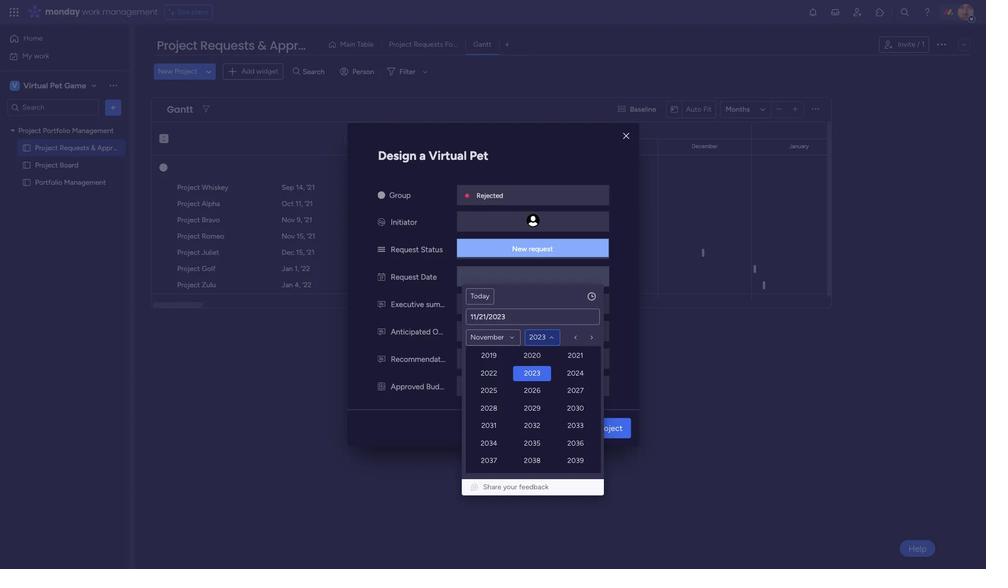 Task type: locate. For each thing, give the bounding box(es) containing it.
recommendation
[[391, 354, 452, 364]]

& up add widget
[[258, 37, 267, 54]]

1 horizontal spatial 10 button
[[577, 453, 593, 468]]

previous image
[[572, 334, 580, 342]]

1 horizontal spatial gantt
[[474, 40, 492, 49]]

list box
[[0, 120, 130, 328]]

design
[[378, 148, 417, 163]]

your
[[503, 483, 518, 492]]

0 vertical spatial work
[[82, 6, 100, 18]]

anticipated outcomes
[[391, 327, 469, 336]]

2022
[[481, 369, 498, 378]]

sunday element
[[576, 350, 594, 366]]

v2 long text column image
[[378, 354, 386, 364]]

1 vertical spatial 5
[[497, 456, 501, 465]]

0 vertical spatial 7 button
[[491, 384, 506, 399]]

'21 for sep 14, '21
[[307, 183, 315, 192]]

1 vertical spatial 30 button
[[526, 436, 541, 451]]

project inside field
[[157, 37, 197, 54]]

add widget button
[[223, 63, 283, 80]]

approved budget
[[391, 382, 451, 391]]

more dots image
[[813, 106, 820, 113]]

row group
[[473, 366, 594, 469]]

2023 up 2020
[[530, 333, 546, 342]]

0 vertical spatial nov
[[282, 216, 295, 224]]

bravo
[[202, 216, 220, 224]]

1 horizontal spatial 5 button
[[577, 367, 593, 382]]

0 horizontal spatial 3 button
[[543, 367, 558, 382]]

9 up 2029
[[531, 387, 535, 396]]

0 vertical spatial 15,
[[297, 232, 305, 241]]

7 down 31 button
[[497, 387, 501, 396]]

'21 right 14,
[[307, 183, 315, 192]]

su
[[581, 352, 589, 361]]

1 vertical spatial pet
[[470, 148, 489, 163]]

13
[[478, 404, 485, 413]]

1 vertical spatial '22
[[303, 281, 312, 289]]

14
[[495, 404, 502, 413]]

0 vertical spatial 10 button
[[543, 384, 558, 399]]

0 horizontal spatial project requests & approvals
[[35, 143, 129, 152]]

v2 long text column image
[[378, 300, 386, 309], [378, 327, 386, 336]]

26 button
[[577, 418, 593, 434]]

25
[[564, 422, 572, 430]]

1 vertical spatial &
[[91, 143, 96, 152]]

1 vertical spatial approvals
[[97, 143, 129, 152]]

gantt left add view icon
[[474, 40, 492, 49]]

request right v2 status 'icon'
[[391, 245, 419, 254]]

2023 button up fr
[[525, 330, 561, 346]]

sep
[[282, 183, 294, 192]]

project requests & approvals up add
[[157, 37, 330, 54]]

'21 right the 9,
[[304, 216, 312, 224]]

'21 for oct 11, '21
[[305, 200, 313, 208]]

1 vertical spatial public board image
[[22, 160, 31, 170]]

0 horizontal spatial 7 button
[[491, 384, 506, 399]]

nov 15, '21
[[282, 232, 315, 241]]

executive
[[391, 300, 424, 309]]

2023 button
[[525, 330, 561, 346], [514, 366, 552, 381]]

9
[[531, 387, 535, 396], [566, 456, 570, 465]]

2 button
[[526, 367, 541, 382], [560, 436, 575, 451]]

'22 right 1,
[[301, 265, 310, 273]]

project zulu
[[177, 281, 216, 289]]

1 horizontal spatial project requests & approvals
[[157, 37, 330, 54]]

pet inside "design a virtual pet" dialog
[[470, 148, 489, 163]]

invite
[[898, 40, 916, 49]]

2 public board image from the top
[[22, 160, 31, 170]]

virtual
[[23, 80, 48, 90], [429, 148, 467, 163]]

0 vertical spatial 9
[[531, 387, 535, 396]]

0 vertical spatial 9 button
[[526, 384, 541, 399]]

0 vertical spatial 5
[[583, 370, 587, 378]]

1 vertical spatial work
[[34, 52, 49, 60]]

invite / 1 button
[[880, 37, 930, 53]]

0 horizontal spatial 2021
[[330, 126, 345, 135]]

approvals up v2 search image
[[270, 37, 330, 54]]

0 horizontal spatial 30 button
[[474, 367, 489, 382]]

gantt inside button
[[474, 40, 492, 49]]

1 vertical spatial nov
[[282, 232, 295, 241]]

project left angle down image
[[175, 67, 197, 76]]

'21 for nov 15, '21
[[307, 232, 315, 241]]

design a virtual pet
[[378, 148, 489, 163]]

project
[[157, 37, 197, 54], [389, 40, 412, 49], [175, 67, 197, 76], [18, 126, 41, 135], [35, 143, 58, 152], [35, 161, 58, 169], [177, 183, 200, 192], [177, 200, 200, 208], [177, 216, 200, 224], [177, 232, 200, 241], [177, 248, 200, 257], [177, 265, 200, 273], [177, 281, 200, 289], [597, 423, 623, 433]]

& down project portfolio management
[[91, 143, 96, 152]]

notifications image
[[809, 7, 819, 17]]

15, down the 9,
[[297, 232, 305, 241]]

0 horizontal spatial 10 button
[[543, 384, 558, 399]]

1 horizontal spatial virtual
[[429, 148, 467, 163]]

2023 button down thursday element
[[514, 366, 552, 381]]

'21 down nov 15, '21 at the left top of the page
[[307, 248, 315, 257]]

project up project golf
[[177, 248, 200, 257]]

1 vertical spatial 2
[[566, 439, 570, 447]]

alpha
[[202, 200, 220, 208]]

1 vertical spatial 15,
[[296, 248, 305, 257]]

widget
[[257, 67, 279, 76]]

2021 inside button
[[568, 351, 584, 360]]

2021 button
[[557, 348, 595, 364]]

requests inside button
[[414, 40, 444, 49]]

30 button down "cancel" at bottom right
[[526, 436, 541, 451]]

new
[[158, 67, 173, 76], [513, 244, 527, 253]]

7 button down 2035 button
[[526, 453, 541, 468]]

grid
[[473, 350, 594, 469]]

invite / 1
[[898, 40, 925, 49]]

'22 right 4,
[[303, 281, 312, 289]]

1 vertical spatial 4 button
[[474, 453, 489, 468]]

4 down 27 button
[[479, 456, 484, 465]]

1 vertical spatial management
[[64, 178, 106, 187]]

1 vertical spatial 2 button
[[560, 436, 575, 451]]

management up board
[[72, 126, 114, 135]]

2021
[[330, 126, 345, 135], [610, 126, 626, 135], [568, 351, 584, 360]]

help image
[[923, 7, 933, 17]]

2 jan from the top
[[282, 281, 293, 289]]

9 down 2036 button
[[566, 456, 570, 465]]

0 horizontal spatial pet
[[50, 80, 62, 90]]

approved
[[391, 382, 425, 391]]

virtual right v
[[23, 80, 48, 90]]

0 vertical spatial project requests & approvals
[[157, 37, 330, 54]]

10 button down 2036 button
[[577, 453, 593, 468]]

1 horizontal spatial approvals
[[270, 37, 330, 54]]

1 horizontal spatial 4
[[566, 370, 570, 378]]

cancel
[[527, 423, 552, 433]]

1 vertical spatial 2023 button
[[514, 366, 552, 381]]

request for request status
[[391, 245, 419, 254]]

1 horizontal spatial 2 button
[[560, 436, 575, 451]]

4 button down 27 button
[[474, 453, 489, 468]]

2032 button
[[514, 419, 552, 434]]

1 down wednesday element
[[515, 370, 517, 378]]

3 down the create
[[583, 439, 587, 447]]

15, right dec
[[296, 248, 305, 257]]

30 down cancel button
[[529, 439, 537, 447]]

new left angle down image
[[158, 67, 173, 76]]

requests for project requests form button
[[414, 40, 444, 49]]

romeo
[[202, 232, 225, 241]]

project inside button
[[175, 67, 197, 76]]

0 horizontal spatial 7
[[497, 387, 501, 396]]

0 vertical spatial 2
[[531, 370, 535, 378]]

inbox image
[[831, 7, 841, 17]]

1 jan from the top
[[282, 265, 293, 273]]

0 vertical spatial 1
[[922, 40, 925, 49]]

new project button
[[154, 64, 202, 80]]

saturday element
[[559, 350, 576, 366]]

2 down thursday element
[[531, 370, 535, 378]]

portfolio down search in workspace field
[[43, 126, 70, 135]]

jan left 4,
[[282, 281, 293, 289]]

project requests & approvals up board
[[35, 143, 129, 152]]

0 vertical spatial v2 long text column image
[[378, 300, 386, 309]]

requests for project requests & approvals field
[[200, 37, 255, 54]]

1 right '/'
[[922, 40, 925, 49]]

1 horizontal spatial 3
[[583, 439, 587, 447]]

arrow down image
[[419, 66, 432, 78]]

2 nov from the top
[[282, 232, 295, 241]]

cancel button
[[519, 418, 560, 438]]

game
[[64, 80, 86, 90]]

9 for the leftmost 9 button
[[531, 387, 535, 396]]

7 down 2035 button
[[531, 456, 535, 465]]

angle down image
[[206, 68, 211, 76]]

v2 minus image
[[777, 106, 782, 113]]

years group
[[466, 346, 602, 473]]

nov up dec
[[282, 232, 295, 241]]

option
[[0, 121, 130, 123]]

project up new project
[[157, 37, 197, 54]]

project up project alpha
[[177, 183, 200, 192]]

10 left 11 on the right bottom of page
[[547, 387, 554, 396]]

2
[[531, 370, 535, 378], [566, 439, 570, 447]]

1 horizontal spatial &
[[258, 37, 267, 54]]

nov left the 9,
[[282, 216, 295, 224]]

v2 long text column image left executive
[[378, 300, 386, 309]]

invite members image
[[853, 7, 863, 17]]

1 vertical spatial 9 button
[[560, 453, 575, 468]]

person button
[[336, 64, 380, 80]]

9 button up 2029
[[526, 384, 541, 399]]

3 button down friday element
[[543, 367, 558, 382]]

baseline button
[[614, 101, 663, 118]]

1 horizontal spatial 5
[[583, 370, 587, 378]]

16 button
[[526, 401, 541, 416]]

15, for nov
[[297, 232, 305, 241]]

10 button left 11 on the right bottom of page
[[543, 384, 558, 399]]

3 for left the 3 button
[[549, 370, 552, 378]]

0 horizontal spatial 30
[[477, 370, 486, 378]]

dapulse date column image
[[378, 272, 385, 281]]

1 public board image from the top
[[22, 143, 31, 153]]

public board image
[[22, 143, 31, 153], [22, 160, 31, 170]]

0 vertical spatial '22
[[301, 265, 310, 273]]

5 down the 28 button
[[497, 456, 501, 465]]

pet up rejected
[[470, 148, 489, 163]]

1 vertical spatial 10
[[581, 456, 589, 465]]

4 button
[[560, 367, 575, 382], [474, 453, 489, 468]]

1 v2 long text column image from the top
[[378, 300, 386, 309]]

row group containing 30
[[473, 366, 594, 469]]

list box containing project portfolio management
[[0, 120, 130, 328]]

1 horizontal spatial 2
[[566, 439, 570, 447]]

months
[[726, 105, 750, 114]]

0 vertical spatial gantt
[[474, 40, 492, 49]]

requests inside field
[[200, 37, 255, 54]]

tu
[[495, 352, 503, 361]]

10 for right 10 button
[[581, 456, 589, 465]]

0 horizontal spatial virtual
[[23, 80, 48, 90]]

request right dapulse date column image
[[391, 272, 419, 281]]

requests up board
[[60, 143, 89, 152]]

mo
[[476, 352, 487, 361]]

0 vertical spatial &
[[258, 37, 267, 54]]

0 horizontal spatial 5 button
[[491, 453, 506, 468]]

2036
[[568, 439, 584, 448]]

gantt left v2 funnel image
[[167, 103, 193, 116]]

0 vertical spatial 3 button
[[543, 367, 558, 382]]

1 horizontal spatial 30 button
[[526, 436, 541, 451]]

1 nov from the top
[[282, 216, 295, 224]]

1 vertical spatial 7 button
[[526, 453, 541, 468]]

31 button
[[491, 367, 506, 382]]

2 v2 long text column image from the top
[[378, 327, 386, 336]]

0 horizontal spatial work
[[34, 52, 49, 60]]

portfolio down project board
[[35, 178, 62, 187]]

4 button down the saturday element
[[560, 367, 575, 382]]

approvals inside project requests & approvals field
[[270, 37, 330, 54]]

0 vertical spatial pet
[[50, 80, 62, 90]]

2020
[[524, 351, 541, 360]]

Project Requests & Approvals field
[[154, 37, 330, 54]]

1 vertical spatial 3 button
[[577, 436, 593, 451]]

'21 up dec 15, '21
[[307, 232, 315, 241]]

summary
[[426, 300, 458, 309]]

v2 long text column image up v2 long text column image
[[378, 327, 386, 336]]

2 request from the top
[[391, 272, 419, 281]]

0 vertical spatial 4
[[566, 370, 570, 378]]

1 vertical spatial v2 long text column image
[[378, 327, 386, 336]]

'22 for jan 1, '22
[[301, 265, 310, 273]]

0 vertical spatial virtual
[[23, 80, 48, 90]]

1 horizontal spatial work
[[82, 6, 100, 18]]

project up filter popup button
[[389, 40, 412, 49]]

2 for the top 2 button
[[531, 370, 535, 378]]

project portfolio management
[[18, 126, 114, 135]]

Search in workspace field
[[21, 102, 85, 113]]

project left board
[[35, 161, 58, 169]]

0 horizontal spatial 10
[[547, 387, 554, 396]]

5 button down the sunday element
[[577, 367, 593, 382]]

public board image
[[22, 178, 31, 187]]

27
[[478, 439, 485, 447]]

9 for bottommost 9 button
[[566, 456, 570, 465]]

/
[[918, 40, 921, 49]]

1 vertical spatial 4
[[479, 456, 484, 465]]

1 vertical spatial 1
[[515, 370, 517, 378]]

a
[[420, 148, 426, 163]]

monday element
[[473, 350, 490, 366]]

1 horizontal spatial 30
[[529, 439, 537, 447]]

& inside project requests & approvals field
[[258, 37, 267, 54]]

new inside button
[[158, 67, 173, 76]]

5 down the sunday element
[[583, 370, 587, 378]]

3 button down the create
[[577, 436, 593, 451]]

auto
[[687, 105, 702, 114]]

28 button
[[491, 436, 506, 451]]

project alpha
[[177, 200, 220, 208]]

3 down friday element
[[549, 370, 552, 378]]

new left request
[[513, 244, 527, 253]]

requests up angle down image
[[200, 37, 255, 54]]

thursday element
[[525, 350, 542, 366]]

5 button down the 28 button
[[491, 453, 506, 468]]

oct 11, '21
[[282, 200, 313, 208]]

design a virtual pet dialog
[[347, 123, 639, 446]]

2028
[[481, 404, 498, 413]]

request status
[[391, 245, 443, 254]]

0 horizontal spatial 1
[[515, 370, 517, 378]]

'22 for jan 4, '22
[[303, 281, 312, 289]]

0 horizontal spatial 2
[[531, 370, 535, 378]]

work right monday
[[82, 6, 100, 18]]

12
[[582, 387, 589, 396]]

grid containing mo
[[473, 350, 594, 469]]

create project button
[[562, 418, 631, 438]]

0 vertical spatial new
[[158, 67, 173, 76]]

1 vertical spatial request
[[391, 272, 419, 281]]

2 button down thursday element
[[526, 367, 541, 382]]

2032
[[524, 422, 541, 430]]

nov
[[282, 216, 295, 224], [282, 232, 295, 241]]

apps image
[[876, 7, 886, 17]]

work inside button
[[34, 52, 49, 60]]

project down project alpha
[[177, 216, 200, 224]]

0 vertical spatial 30 button
[[474, 367, 489, 382]]

project right the 26 button
[[597, 423, 623, 433]]

2023 inside years group
[[524, 369, 541, 378]]

0 horizontal spatial 2 button
[[526, 367, 541, 382]]

0 vertical spatial 2023 button
[[525, 330, 561, 346]]

1 horizontal spatial 9 button
[[560, 453, 575, 468]]

0 vertical spatial 5 button
[[577, 367, 593, 382]]

'21 right 11,
[[305, 200, 313, 208]]

my work
[[22, 52, 49, 60]]

'22
[[301, 265, 310, 273], [303, 281, 312, 289]]

1 vertical spatial project requests & approvals
[[35, 143, 129, 152]]

jan left 1,
[[282, 265, 293, 273]]

30 button down monday element
[[474, 367, 489, 382]]

1 request from the top
[[391, 245, 419, 254]]

project up project board
[[35, 143, 58, 152]]

add time image
[[587, 292, 597, 302]]

30 button
[[474, 367, 489, 382], [526, 436, 541, 451]]

14,
[[296, 183, 305, 192]]

2029 button
[[514, 401, 552, 416]]

1 vertical spatial gantt
[[167, 103, 193, 116]]

home button
[[6, 30, 109, 47]]

friday element
[[542, 350, 559, 366]]

request
[[529, 244, 553, 253]]

4,
[[295, 281, 301, 289]]

virtual right a
[[429, 148, 467, 163]]

1 horizontal spatial 3 button
[[577, 436, 593, 451]]

requests left form
[[414, 40, 444, 49]]

board
[[60, 161, 78, 169]]

executive summary
[[391, 300, 458, 309]]

management down board
[[64, 178, 106, 187]]

1 horizontal spatial pet
[[470, 148, 489, 163]]

work for my
[[34, 52, 49, 60]]

help
[[909, 544, 927, 554]]

'21 for nov 9, '21
[[304, 216, 312, 224]]

2028 button
[[470, 401, 508, 416]]

0 horizontal spatial requests
[[60, 143, 89, 152]]

15, for dec
[[296, 248, 305, 257]]

september
[[412, 143, 440, 150]]

2019
[[482, 351, 497, 360]]

work right my
[[34, 52, 49, 60]]

approvals left june
[[97, 143, 129, 152]]

10 down 2036 button
[[581, 456, 589, 465]]

7 button up 14
[[491, 384, 506, 399]]

2023 down thursday element
[[524, 369, 541, 378]]

1 vertical spatial 2023
[[524, 369, 541, 378]]

pet left game
[[50, 80, 62, 90]]

2 horizontal spatial requests
[[414, 40, 444, 49]]

public board image for project board
[[22, 160, 31, 170]]

create project
[[570, 423, 623, 433]]

1
[[922, 40, 925, 49], [515, 370, 517, 378]]

9 button down 2036 button
[[560, 453, 575, 468]]

share your feedback
[[483, 483, 549, 492]]

0 vertical spatial 30
[[477, 370, 486, 378]]

2 button down 25 button
[[560, 436, 575, 451]]

2 down 25 button
[[566, 439, 570, 447]]

today button
[[466, 288, 494, 305]]

4 down the saturday element
[[566, 370, 570, 378]]

2027
[[568, 387, 584, 395]]

new inside "design a virtual pet" dialog
[[513, 244, 527, 253]]

1 vertical spatial new
[[513, 244, 527, 253]]

1 vertical spatial 10 button
[[577, 453, 593, 468]]

1 horizontal spatial requests
[[200, 37, 255, 54]]

30 down monday element
[[477, 370, 486, 378]]



Task type: describe. For each thing, give the bounding box(es) containing it.
status
[[421, 245, 443, 254]]

1 vertical spatial 5 button
[[491, 453, 506, 468]]

management
[[102, 6, 158, 18]]

caret down image
[[11, 127, 15, 134]]

request date
[[391, 272, 437, 281]]

0 vertical spatial management
[[72, 126, 114, 135]]

project requests & approvals inside field
[[157, 37, 330, 54]]

4 for right the 4 button
[[566, 370, 570, 378]]

project down project golf
[[177, 281, 200, 289]]

group
[[390, 190, 411, 200]]

0 vertical spatial 2023
[[530, 333, 546, 342]]

1 vertical spatial portfolio
[[35, 178, 62, 187]]

search everything image
[[900, 7, 911, 17]]

january
[[790, 143, 809, 150]]

new for new project
[[158, 67, 173, 76]]

2 horizontal spatial 2021
[[610, 126, 626, 135]]

select product image
[[9, 7, 19, 17]]

2025
[[481, 387, 498, 395]]

1 inside 'button'
[[515, 370, 517, 378]]

auto fit
[[687, 105, 712, 114]]

add widget
[[242, 67, 279, 76]]

virtual pet game
[[23, 80, 86, 90]]

21 button
[[491, 418, 506, 434]]

v2 collapse down image
[[159, 131, 169, 137]]

27 button
[[474, 436, 489, 451]]

jan for jan 4, '22
[[282, 281, 293, 289]]

project up project zulu
[[177, 265, 200, 273]]

filter button
[[384, 64, 432, 80]]

16
[[530, 404, 537, 413]]

18 button
[[560, 401, 575, 416]]

help button
[[901, 540, 936, 557]]

virtual inside "workspace selection" element
[[23, 80, 48, 90]]

my work button
[[6, 48, 109, 64]]

6 button
[[474, 384, 489, 399]]

18
[[564, 404, 571, 413]]

19 button
[[577, 401, 593, 416]]

sep 14, '21
[[282, 183, 315, 192]]

golf
[[202, 265, 216, 273]]

add view image
[[506, 41, 510, 49]]

25 button
[[560, 418, 575, 434]]

2030 button
[[557, 401, 595, 416]]

v2 multiple person column image
[[378, 217, 385, 227]]

2033
[[568, 422, 584, 430]]

auto fit button
[[682, 101, 716, 118]]

person
[[353, 67, 374, 76]]

public board image for project requests & approvals
[[22, 143, 31, 153]]

11,
[[296, 200, 303, 208]]

2038 button
[[514, 454, 552, 469]]

juliet
[[202, 248, 219, 257]]

12 button
[[577, 384, 593, 399]]

2031 button
[[470, 419, 508, 434]]

0 horizontal spatial 4 button
[[474, 453, 489, 468]]

2024 button
[[557, 366, 595, 381]]

anticipated
[[391, 327, 431, 336]]

requests inside list box
[[60, 143, 89, 152]]

v2 today image
[[671, 106, 678, 113]]

2039
[[568, 457, 584, 465]]

filter
[[400, 67, 416, 76]]

0 horizontal spatial 9 button
[[526, 384, 541, 399]]

0 vertical spatial portfolio
[[43, 126, 70, 135]]

& inside list box
[[91, 143, 96, 152]]

new for new request
[[513, 244, 527, 253]]

main table
[[340, 40, 374, 49]]

workspace selection element
[[10, 79, 88, 92]]

0 horizontal spatial approvals
[[97, 143, 129, 152]]

2034 button
[[470, 436, 508, 451]]

3 for the right the 3 button
[[583, 439, 587, 447]]

Search field
[[300, 65, 331, 79]]

jan 4, '22
[[282, 281, 312, 289]]

tuesday element
[[490, 350, 507, 366]]

project romeo
[[177, 232, 225, 241]]

2039 button
[[557, 454, 595, 469]]

project up project bravo
[[177, 200, 200, 208]]

2020 button
[[514, 348, 552, 364]]

'21 for dec 15, '21
[[307, 248, 315, 257]]

2037
[[481, 457, 497, 465]]

1 button
[[508, 367, 524, 382]]

virtual inside dialog
[[429, 148, 467, 163]]

23
[[529, 422, 537, 430]]

2037 button
[[470, 454, 508, 469]]

close image
[[624, 132, 630, 140]]

today
[[471, 292, 490, 301]]

6
[[479, 387, 483, 396]]

dapulse numbers column image
[[378, 382, 385, 391]]

21
[[495, 422, 502, 430]]

v2 funnel image
[[203, 106, 210, 113]]

date
[[421, 272, 437, 281]]

0 vertical spatial 7
[[497, 387, 501, 396]]

sa
[[564, 352, 572, 361]]

main table button
[[325, 37, 382, 53]]

june
[[140, 143, 152, 150]]

whiskey
[[202, 183, 229, 192]]

2034
[[481, 439, 498, 448]]

2024
[[568, 369, 584, 378]]

2022 button
[[470, 366, 508, 381]]

2031
[[482, 422, 497, 430]]

20
[[477, 422, 486, 430]]

request for request date
[[391, 272, 419, 281]]

workspace image
[[10, 80, 20, 91]]

1 vertical spatial 7
[[531, 456, 535, 465]]

monday
[[45, 6, 80, 18]]

nov for nov 15, '21
[[282, 232, 295, 241]]

project whiskey
[[177, 183, 229, 192]]

next image
[[588, 334, 596, 342]]

december
[[692, 143, 718, 150]]

v
[[12, 81, 17, 90]]

table
[[357, 40, 374, 49]]

2035 button
[[514, 436, 552, 451]]

monday work management
[[45, 6, 158, 18]]

2026 button
[[514, 384, 552, 399]]

9,
[[297, 216, 302, 224]]

v2 sun image
[[378, 190, 385, 200]]

jan for jan 1, '22
[[282, 265, 293, 273]]

1 inside button
[[922, 40, 925, 49]]

v2 long text column image for anticipated outcomes
[[378, 327, 386, 336]]

v2 plus image
[[793, 106, 799, 113]]

v2 search image
[[293, 66, 300, 77]]

new request
[[513, 244, 553, 253]]

project up project juliet
[[177, 232, 200, 241]]

project inside button
[[389, 40, 412, 49]]

1 horizontal spatial 4 button
[[560, 367, 575, 382]]

jan 1, '22
[[282, 265, 310, 273]]

10 for 10 button to the top
[[547, 387, 554, 396]]

work for monday
[[82, 6, 100, 18]]

wednesday element
[[507, 350, 525, 366]]

project inside 'button'
[[597, 423, 623, 433]]

0 vertical spatial 2 button
[[526, 367, 541, 382]]

v2 long text column image for executive summary
[[378, 300, 386, 309]]

feedback
[[519, 483, 549, 492]]

13 button
[[474, 401, 489, 416]]

create
[[570, 423, 595, 433]]

Date field
[[467, 309, 600, 325]]

2033 button
[[557, 419, 595, 434]]

rejected
[[477, 191, 504, 199]]

2 for right 2 button
[[566, 439, 570, 447]]

home
[[23, 34, 43, 43]]

28
[[495, 439, 503, 447]]

nov for nov 9, '21
[[282, 216, 295, 224]]

november
[[471, 333, 504, 342]]

form
[[445, 40, 462, 49]]

project requests form button
[[382, 37, 466, 53]]

1 vertical spatial 30
[[529, 439, 537, 447]]

v2 status image
[[378, 245, 385, 254]]

1,
[[295, 265, 299, 273]]

pet inside "workspace selection" element
[[50, 80, 62, 90]]

v2 collapse up image
[[159, 138, 169, 144]]

project right the 'caret down' image on the left top of the page
[[18, 126, 41, 135]]

4 for the 4 button to the left
[[479, 456, 484, 465]]

james peterson image
[[958, 4, 975, 20]]

1 horizontal spatial 7 button
[[526, 453, 541, 468]]

0 horizontal spatial gantt
[[167, 103, 193, 116]]



Task type: vqa. For each thing, say whether or not it's contained in the screenshot.


